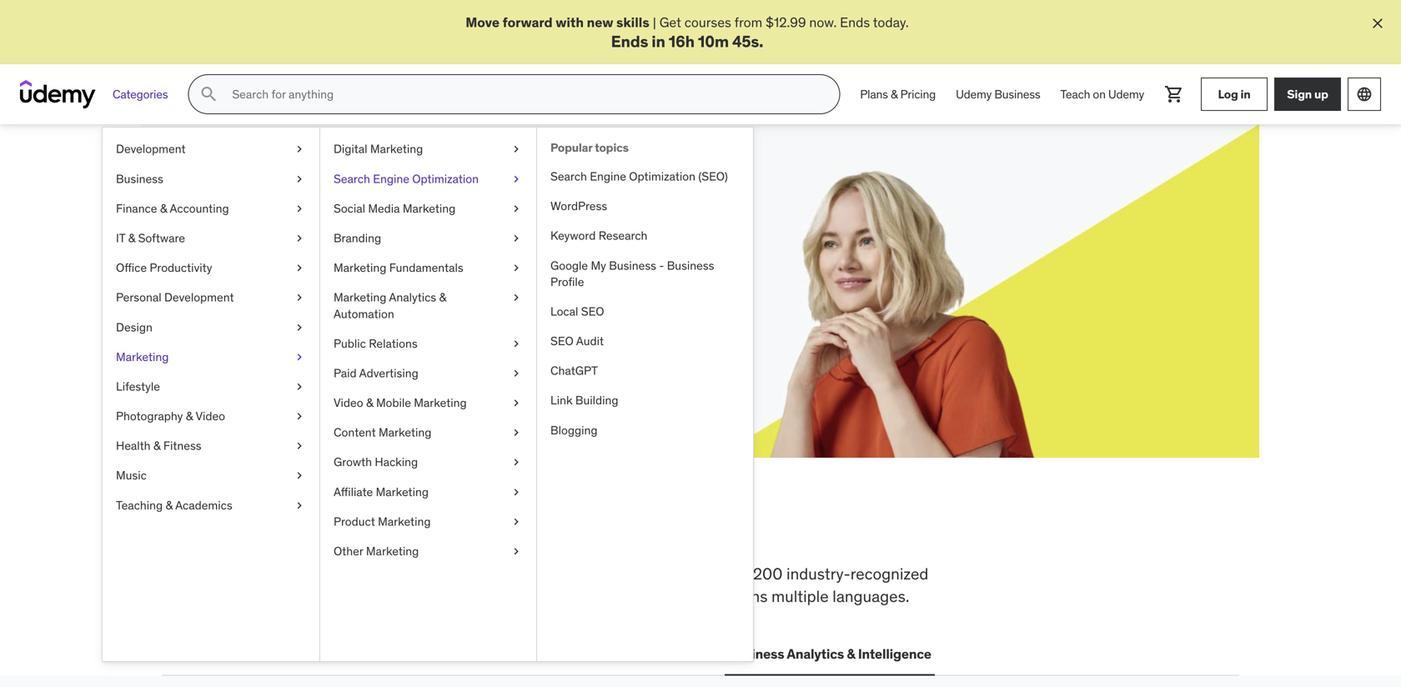 Task type: describe. For each thing, give the bounding box(es) containing it.
xsmall image for design
[[293, 319, 306, 336]]

analytics for marketing
[[389, 290, 437, 305]]

2 as from the left
[[503, 238, 517, 256]]

local
[[551, 304, 579, 319]]

catalog
[[289, 586, 341, 606]]

skills
[[222, 197, 297, 232]]

xsmall image for photography & video
[[293, 408, 306, 425]]

2 udemy from the left
[[1109, 87, 1145, 102]]

product marketing link
[[320, 507, 537, 537]]

sign up link
[[1275, 78, 1342, 111]]

skills inside move forward with new skills | get courses from $12.99 now. ends today. ends in 16h 10m 45s .
[[617, 14, 650, 31]]

sign
[[1288, 87, 1313, 102]]

development inside development "link"
[[116, 142, 186, 157]]

keyword research
[[551, 228, 648, 243]]

office productivity
[[116, 260, 212, 275]]

link building
[[551, 393, 619, 408]]

communication button
[[606, 634, 712, 675]]

1 udemy from the left
[[956, 87, 992, 102]]

leadership
[[418, 646, 487, 663]]

& for video
[[186, 409, 193, 424]]

photography & video link
[[103, 402, 320, 432]]

growth hacking
[[334, 455, 418, 470]]

fundamentals
[[389, 260, 464, 275]]

xsmall image for public relations
[[510, 336, 523, 352]]

200
[[753, 564, 783, 584]]

xsmall image for search engine optimization
[[510, 171, 523, 187]]

certifications,
[[162, 586, 258, 606]]

rounded
[[446, 586, 505, 606]]

lifestyle
[[116, 379, 160, 394]]

development link
[[103, 135, 320, 164]]

seo audit
[[551, 334, 604, 349]]

xsmall image for personal development
[[293, 290, 306, 306]]

all the skills you need in one place
[[162, 509, 717, 553]]

it & software
[[116, 231, 185, 246]]

-
[[660, 258, 664, 273]]

move forward with new skills | get courses from $12.99 now. ends today. ends in 16h 10m 45s .
[[466, 14, 909, 51]]

now.
[[810, 14, 837, 31]]

photography
[[116, 409, 183, 424]]

for for your
[[437, 238, 454, 256]]

marketing down search engine optimization link
[[403, 201, 456, 216]]

link
[[551, 393, 573, 408]]

marketing down paid advertising link
[[414, 396, 467, 411]]

my
[[591, 258, 606, 273]]

search for search engine optimization (seo)
[[551, 169, 587, 184]]

search engine optimization element
[[537, 128, 753, 662]]

media
[[368, 201, 400, 216]]

branding
[[334, 231, 381, 246]]

log in
[[1219, 87, 1251, 102]]

sale
[[269, 257, 295, 274]]

today. inside skills for your future expand your potential with a course for as little as $12.99. sale ends today.
[[330, 257, 366, 274]]

it for it & software
[[116, 231, 125, 246]]

audit
[[576, 334, 604, 349]]

xsmall image for office productivity
[[293, 260, 306, 276]]

log
[[1219, 87, 1239, 102]]

growth
[[334, 455, 372, 470]]

development for personal
[[164, 290, 234, 305]]

chatgpt link
[[537, 356, 753, 386]]

relations
[[369, 336, 418, 351]]

languages.
[[833, 586, 910, 606]]

marketing analytics & automation link
[[320, 283, 537, 329]]

productivity
[[150, 260, 212, 275]]

it & software link
[[103, 224, 320, 253]]

0 horizontal spatial video
[[196, 409, 225, 424]]

it certifications button
[[296, 634, 402, 675]]

marketing analytics & automation
[[334, 290, 447, 321]]

blogging
[[551, 423, 598, 438]]

data science
[[508, 646, 589, 663]]

our
[[262, 586, 285, 606]]

course
[[394, 238, 434, 256]]

1 horizontal spatial seo
[[581, 304, 605, 319]]

design link
[[103, 313, 320, 342]]

& for fitness
[[153, 439, 161, 454]]

& for mobile
[[366, 396, 373, 411]]

data science button
[[504, 634, 593, 675]]

$12.99
[[766, 14, 807, 31]]

& inside business analytics & intelligence button
[[847, 646, 856, 663]]

engine for search engine optimization (seo)
[[590, 169, 627, 184]]

keyword
[[551, 228, 596, 243]]

marketing down the affiliate marketing
[[378, 514, 431, 529]]

1 horizontal spatial ends
[[840, 14, 870, 31]]

other marketing
[[334, 544, 419, 559]]

from
[[735, 14, 763, 31]]

video & mobile marketing link
[[320, 388, 537, 418]]

marketing down branding
[[334, 260, 387, 275]]

teaching & academics link
[[103, 491, 320, 521]]

search engine optimization (seo)
[[551, 169, 728, 184]]

sign up
[[1288, 87, 1329, 102]]

finance & accounting
[[116, 201, 229, 216]]

& for pricing
[[891, 87, 898, 102]]

xsmall image for video & mobile marketing
[[510, 395, 523, 411]]

research
[[599, 228, 648, 243]]

xsmall image for teaching & academics
[[293, 498, 306, 514]]

social media marketing
[[334, 201, 456, 216]]

health & fitness
[[116, 439, 202, 454]]

marketing up lifestyle
[[116, 350, 169, 365]]

engine for search engine optimization
[[373, 171, 410, 186]]

blogging link
[[537, 416, 753, 446]]

it for it certifications
[[300, 646, 311, 663]]

plans & pricing
[[861, 87, 936, 102]]

xsmall image for business
[[293, 171, 306, 187]]

udemy business link
[[946, 74, 1051, 114]]

development
[[599, 586, 692, 606]]

product marketing
[[334, 514, 431, 529]]

plans & pricing link
[[851, 74, 946, 114]]

personal
[[116, 290, 162, 305]]

affiliate marketing link
[[320, 478, 537, 507]]

music link
[[103, 461, 320, 491]]

marketing down the hacking at the bottom left of page
[[376, 485, 429, 500]]

Search for anything text field
[[229, 80, 820, 109]]



Task type: vqa. For each thing, say whether or not it's contained in the screenshot.
Public Relations link
yes



Task type: locate. For each thing, give the bounding box(es) containing it.
xsmall image left wordpress
[[510, 201, 523, 217]]

popular topics
[[551, 140, 629, 155]]

udemy right "pricing"
[[956, 87, 992, 102]]

optimization down digital marketing link
[[412, 171, 479, 186]]

xsmall image down ends
[[293, 319, 306, 336]]

xsmall image inside the office productivity link
[[293, 260, 306, 276]]

popular
[[551, 140, 593, 155]]

search engine optimization
[[334, 171, 479, 186]]

ends right now.
[[840, 14, 870, 31]]

fitness
[[163, 439, 202, 454]]

it inside button
[[300, 646, 311, 663]]

for inside covering critical workplace skills to technical topics, including prep content for over 200 industry-recognized certifications, our catalog supports well-rounded professional development and spans multiple languages.
[[696, 564, 716, 584]]

with inside move forward with new skills | get courses from $12.99 now. ends today. ends in 16h 10m 45s .
[[556, 14, 584, 31]]

xsmall image inside personal development link
[[293, 290, 306, 306]]

building
[[576, 393, 619, 408]]

0 vertical spatial for
[[302, 197, 341, 232]]

move
[[466, 14, 500, 31]]

it up office
[[116, 231, 125, 246]]

& right health
[[153, 439, 161, 454]]

close image
[[1370, 15, 1387, 32]]

& inside photography & video link
[[186, 409, 193, 424]]

business left teach
[[995, 87, 1041, 102]]

as left little
[[457, 238, 470, 256]]

personal development
[[116, 290, 234, 305]]

xsmall image for marketing analytics & automation
[[510, 290, 523, 306]]

xsmall image left local
[[510, 290, 523, 306]]

search engine optimization link
[[320, 164, 537, 194]]

xsmall image inside video & mobile marketing link
[[510, 395, 523, 411]]

& right plans
[[891, 87, 898, 102]]

xsmall image up ends
[[293, 230, 306, 247]]

all
[[162, 509, 211, 553]]

xsmall image left digital at the left top of page
[[293, 141, 306, 158]]

development for web
[[196, 646, 280, 663]]

1 vertical spatial analytics
[[787, 646, 844, 663]]

xsmall image up topics,
[[510, 514, 523, 530]]

0 horizontal spatial for
[[302, 197, 341, 232]]

1 vertical spatial development
[[164, 290, 234, 305]]

digital
[[334, 142, 368, 157]]

xsmall image left the blogging
[[510, 425, 523, 441]]

& down marketing fundamentals link
[[439, 290, 447, 305]]

& inside it & software "link"
[[128, 231, 135, 246]]

including
[[533, 564, 597, 584]]

xsmall image inside branding link
[[510, 230, 523, 247]]

skills left "|" on the left of page
[[617, 14, 650, 31]]

teaching & academics
[[116, 498, 233, 513]]

xsmall image for affiliate marketing
[[510, 484, 523, 501]]

paid advertising
[[334, 366, 419, 381]]

branding link
[[320, 224, 537, 253]]

xsmall image inside content marketing link
[[510, 425, 523, 441]]

science
[[540, 646, 589, 663]]

new
[[587, 14, 614, 31]]

business left -
[[609, 258, 657, 273]]

udemy right on
[[1109, 87, 1145, 102]]

multiple
[[772, 586, 829, 606]]

submit search image
[[199, 84, 219, 104]]

xsmall image inside social media marketing link
[[510, 201, 523, 217]]

content
[[334, 425, 376, 440]]

1 horizontal spatial udemy
[[1109, 87, 1145, 102]]

xsmall image for growth hacking
[[510, 455, 523, 471]]

& for academics
[[166, 498, 173, 513]]

0 vertical spatial seo
[[581, 304, 605, 319]]

teach on udemy
[[1061, 87, 1145, 102]]

categories button
[[103, 74, 178, 114]]

& up office
[[128, 231, 135, 246]]

chatgpt
[[551, 364, 598, 379]]

xsmall image inside public relations link
[[510, 336, 523, 352]]

xsmall image inside "finance & accounting" link
[[293, 201, 306, 217]]

xsmall image for branding
[[510, 230, 523, 247]]

seo left audit
[[551, 334, 574, 349]]

profile
[[551, 274, 584, 289]]

xsmall image inside product marketing link
[[510, 514, 523, 530]]

software
[[138, 231, 185, 246]]

marketing inside 'marketing analytics & automation'
[[334, 290, 387, 305]]

seo
[[581, 304, 605, 319], [551, 334, 574, 349]]

teaching
[[116, 498, 163, 513]]

xsmall image inside it & software "link"
[[293, 230, 306, 247]]

in up including
[[525, 509, 558, 553]]

0 horizontal spatial as
[[457, 238, 470, 256]]

xsmall image inside 'other marketing' link
[[510, 544, 523, 560]]

1 as from the left
[[457, 238, 470, 256]]

technical
[[414, 564, 478, 584]]

xsmall image left affiliate
[[293, 498, 306, 514]]

1 horizontal spatial search
[[551, 169, 587, 184]]

& inside 'marketing analytics & automation'
[[439, 290, 447, 305]]

recognized
[[851, 564, 929, 584]]

0 horizontal spatial udemy
[[956, 87, 992, 102]]

one
[[564, 509, 624, 553]]

1 vertical spatial in
[[1241, 87, 1251, 102]]

plans
[[861, 87, 889, 102]]

xsmall image left public at left
[[293, 349, 306, 365]]

1 vertical spatial seo
[[551, 334, 574, 349]]

analytics down fundamentals
[[389, 290, 437, 305]]

1 horizontal spatial optimization
[[629, 169, 696, 184]]

photography & video
[[116, 409, 225, 424]]

xsmall image inside marketing fundamentals link
[[510, 260, 523, 276]]

0 horizontal spatial today.
[[330, 257, 366, 274]]

0 horizontal spatial analytics
[[389, 290, 437, 305]]

xsmall image right little
[[510, 230, 523, 247]]

1 vertical spatial skills
[[277, 509, 367, 553]]

product
[[334, 514, 375, 529]]

marketing up search engine optimization
[[370, 142, 423, 157]]

little
[[474, 238, 500, 256]]

& inside 'health & fitness' link
[[153, 439, 161, 454]]

xsmall image for it & software
[[293, 230, 306, 247]]

marketing fundamentals link
[[320, 253, 537, 283]]

xsmall image for marketing
[[293, 349, 306, 365]]

today. down branding
[[330, 257, 366, 274]]

in inside move forward with new skills | get courses from $12.99 now. ends today. ends in 16h 10m 45s .
[[652, 31, 666, 51]]

0 horizontal spatial your
[[270, 238, 296, 256]]

xsmall image left seo audit
[[510, 336, 523, 352]]

xsmall image inside design link
[[293, 319, 306, 336]]

in inside 'link'
[[1241, 87, 1251, 102]]

1 horizontal spatial with
[[556, 14, 584, 31]]

video down lifestyle link
[[196, 409, 225, 424]]

xsmall image for development
[[293, 141, 306, 158]]

business up the finance
[[116, 171, 163, 186]]

with left a
[[355, 238, 380, 256]]

& left intelligence
[[847, 646, 856, 663]]

optimization for search engine optimization
[[412, 171, 479, 186]]

xsmall image inside business link
[[293, 171, 306, 187]]

1 horizontal spatial today.
[[873, 14, 909, 31]]

design
[[116, 320, 153, 335]]

xsmall image inside 'health & fitness' link
[[293, 438, 306, 455]]

analytics down 'multiple'
[[787, 646, 844, 663]]

2 vertical spatial skills
[[357, 564, 393, 584]]

xsmall image inside digital marketing link
[[510, 141, 523, 158]]

marketing up automation at the left top of page
[[334, 290, 387, 305]]

xsmall image for music
[[293, 468, 306, 484]]

xsmall image inside music link
[[293, 468, 306, 484]]

optimization
[[629, 169, 696, 184], [412, 171, 479, 186]]

analytics inside button
[[787, 646, 844, 663]]

2 horizontal spatial for
[[696, 564, 716, 584]]

& inside plans & pricing link
[[891, 87, 898, 102]]

seo right local
[[581, 304, 605, 319]]

for up fundamentals
[[437, 238, 454, 256]]

& right the finance
[[160, 201, 167, 216]]

xsmall image inside search engine optimization link
[[510, 171, 523, 187]]

business right -
[[667, 258, 715, 273]]

optimization for search engine optimization (seo)
[[629, 169, 696, 184]]

0 vertical spatial your
[[346, 197, 406, 232]]

0 vertical spatial it
[[116, 231, 125, 246]]

optimization up wordpress link
[[629, 169, 696, 184]]

2 horizontal spatial in
[[1241, 87, 1251, 102]]

business analytics & intelligence
[[728, 646, 932, 663]]

xsmall image up need
[[510, 455, 523, 471]]

place
[[630, 509, 717, 553]]

marketing
[[370, 142, 423, 157], [403, 201, 456, 216], [334, 260, 387, 275], [334, 290, 387, 305], [116, 350, 169, 365], [414, 396, 467, 411], [379, 425, 432, 440], [376, 485, 429, 500], [378, 514, 431, 529], [366, 544, 419, 559]]

2 vertical spatial development
[[196, 646, 280, 663]]

hacking
[[375, 455, 418, 470]]

0 horizontal spatial it
[[116, 231, 125, 246]]

udemy image
[[20, 80, 96, 109]]

1 vertical spatial with
[[355, 238, 380, 256]]

content marketing link
[[320, 418, 537, 448]]

it certifications
[[300, 646, 398, 663]]

shopping cart with 0 items image
[[1165, 84, 1185, 104]]

1 horizontal spatial engine
[[590, 169, 627, 184]]

digital marketing
[[334, 142, 423, 157]]

0 vertical spatial today.
[[873, 14, 909, 31]]

analytics inside 'marketing analytics & automation'
[[389, 290, 437, 305]]

covering critical workplace skills to technical topics, including prep content for over 200 industry-recognized certifications, our catalog supports well-rounded professional development and spans multiple languages.
[[162, 564, 929, 606]]

pricing
[[901, 87, 936, 102]]

in down "|" on the left of page
[[652, 31, 666, 51]]

it left certifications
[[300, 646, 311, 663]]

analytics for business
[[787, 646, 844, 663]]

search for search engine optimization
[[334, 171, 370, 186]]

finance & accounting link
[[103, 194, 320, 224]]

development down categories dropdown button
[[116, 142, 186, 157]]

video down paid
[[334, 396, 363, 411]]

prep
[[601, 564, 634, 584]]

marketing link
[[103, 342, 320, 372]]

business inside button
[[728, 646, 785, 663]]

development right "web"
[[196, 646, 280, 663]]

0 vertical spatial analytics
[[389, 290, 437, 305]]

xsmall image inside development "link"
[[293, 141, 306, 158]]

xsmall image inside photography & video link
[[293, 408, 306, 425]]

xsmall image inside lifestyle link
[[293, 379, 306, 395]]

xsmall image for lifestyle
[[293, 379, 306, 395]]

1 horizontal spatial your
[[346, 197, 406, 232]]

xsmall image for marketing fundamentals
[[510, 260, 523, 276]]

xsmall image down "potential"
[[293, 260, 306, 276]]

& up fitness
[[186, 409, 193, 424]]

1 horizontal spatial in
[[652, 31, 666, 51]]

& for software
[[128, 231, 135, 246]]

xsmall image for health & fitness
[[293, 438, 306, 455]]

& left mobile
[[366, 396, 373, 411]]

you
[[373, 509, 433, 553]]

it inside "link"
[[116, 231, 125, 246]]

personal development link
[[103, 283, 320, 313]]

1 horizontal spatial as
[[503, 238, 517, 256]]

skills up workplace
[[277, 509, 367, 553]]

mobile
[[376, 396, 411, 411]]

2 vertical spatial for
[[696, 564, 716, 584]]

ends down new
[[611, 31, 649, 51]]

wordpress link
[[537, 192, 753, 221]]

ends
[[298, 257, 327, 274]]

today. inside move forward with new skills | get courses from $12.99 now. ends today. ends in 16h 10m 45s .
[[873, 14, 909, 31]]

academics
[[175, 498, 233, 513]]

marketing down video & mobile marketing
[[379, 425, 432, 440]]

business down spans
[[728, 646, 785, 663]]

2 vertical spatial in
[[525, 509, 558, 553]]

choose a language image
[[1357, 86, 1373, 103]]

for for workplace
[[696, 564, 716, 584]]

google my business - business profile
[[551, 258, 715, 289]]

potential
[[299, 238, 352, 256]]

xsmall image for digital marketing
[[510, 141, 523, 158]]

0 horizontal spatial ends
[[611, 31, 649, 51]]

communication
[[609, 646, 708, 663]]

today. right now.
[[873, 14, 909, 31]]

with left new
[[556, 14, 584, 31]]

0 horizontal spatial optimization
[[412, 171, 479, 186]]

video
[[334, 396, 363, 411], [196, 409, 225, 424]]

xsmall image inside growth hacking link
[[510, 455, 523, 471]]

professional
[[509, 586, 596, 606]]

(seo)
[[699, 169, 728, 184]]

& inside video & mobile marketing link
[[366, 396, 373, 411]]

engine
[[590, 169, 627, 184], [373, 171, 410, 186]]

future
[[411, 197, 493, 232]]

business link
[[103, 164, 320, 194]]

skills up supports
[[357, 564, 393, 584]]

xsmall image inside affiliate marketing link
[[510, 484, 523, 501]]

xsmall image inside marketing analytics & automation link
[[510, 290, 523, 306]]

0 horizontal spatial in
[[525, 509, 558, 553]]

xsmall image for finance & accounting
[[293, 201, 306, 217]]

1 vertical spatial it
[[300, 646, 311, 663]]

skills for your future expand your potential with a course for as little as $12.99. sale ends today.
[[222, 197, 517, 274]]

with inside skills for your future expand your potential with a course for as little as $12.99. sale ends today.
[[355, 238, 380, 256]]

xsmall image
[[510, 141, 523, 158], [293, 171, 306, 187], [510, 171, 523, 187], [293, 201, 306, 217], [510, 260, 523, 276], [293, 290, 306, 306], [510, 365, 523, 382], [293, 379, 306, 395], [510, 395, 523, 411], [293, 408, 306, 425], [293, 438, 306, 455], [293, 468, 306, 484], [510, 484, 523, 501], [510, 544, 523, 560]]

0 horizontal spatial with
[[355, 238, 380, 256]]

skills inside covering critical workplace skills to technical topics, including prep content for over 200 industry-recognized certifications, our catalog supports well-rounded professional development and spans multiple languages.
[[357, 564, 393, 584]]

development inside web development button
[[196, 646, 280, 663]]

search down 'popular'
[[551, 169, 587, 184]]

topics,
[[482, 564, 529, 584]]

xsmall image inside paid advertising link
[[510, 365, 523, 382]]

0 vertical spatial with
[[556, 14, 584, 31]]

xsmall image for other marketing
[[510, 544, 523, 560]]

0 vertical spatial skills
[[617, 14, 650, 31]]

xsmall image for social media marketing
[[510, 201, 523, 217]]

xsmall image for content marketing
[[510, 425, 523, 441]]

business
[[995, 87, 1041, 102], [116, 171, 163, 186], [609, 258, 657, 273], [667, 258, 715, 273], [728, 646, 785, 663]]

for up and
[[696, 564, 716, 584]]

development down the office productivity link
[[164, 290, 234, 305]]

automation
[[334, 306, 394, 321]]

1 horizontal spatial video
[[334, 396, 363, 411]]

marketing up to
[[366, 544, 419, 559]]

.
[[759, 31, 764, 51]]

xsmall image
[[293, 141, 306, 158], [510, 201, 523, 217], [293, 230, 306, 247], [510, 230, 523, 247], [293, 260, 306, 276], [510, 290, 523, 306], [293, 319, 306, 336], [510, 336, 523, 352], [293, 349, 306, 365], [510, 425, 523, 441], [510, 455, 523, 471], [293, 498, 306, 514], [510, 514, 523, 530]]

teach
[[1061, 87, 1091, 102]]

xsmall image for paid advertising
[[510, 365, 523, 382]]

0 horizontal spatial seo
[[551, 334, 574, 349]]

1 horizontal spatial it
[[300, 646, 311, 663]]

xsmall image inside teaching & academics link
[[293, 498, 306, 514]]

on
[[1093, 87, 1106, 102]]

1 vertical spatial for
[[437, 238, 454, 256]]

critical
[[229, 564, 277, 584]]

0 vertical spatial in
[[652, 31, 666, 51]]

for up "potential"
[[302, 197, 341, 232]]

0 vertical spatial development
[[116, 142, 186, 157]]

1 vertical spatial your
[[270, 238, 296, 256]]

0 horizontal spatial search
[[334, 171, 370, 186]]

in right log
[[1241, 87, 1251, 102]]

search down digital at the left top of page
[[334, 171, 370, 186]]

& right teaching at the bottom of page
[[166, 498, 173, 513]]

industry-
[[787, 564, 851, 584]]

local seo
[[551, 304, 605, 319]]

up
[[1315, 87, 1329, 102]]

office
[[116, 260, 147, 275]]

skills
[[617, 14, 650, 31], [277, 509, 367, 553], [357, 564, 393, 584]]

1 horizontal spatial for
[[437, 238, 454, 256]]

get
[[660, 14, 682, 31]]

development inside personal development link
[[164, 290, 234, 305]]

& for accounting
[[160, 201, 167, 216]]

& inside "finance & accounting" link
[[160, 201, 167, 216]]

keyword research link
[[537, 221, 753, 251]]

engine up social media marketing
[[373, 171, 410, 186]]

xsmall image for product marketing
[[510, 514, 523, 530]]

growth hacking link
[[320, 448, 537, 478]]

engine down topics
[[590, 169, 627, 184]]

social
[[334, 201, 365, 216]]

0 horizontal spatial engine
[[373, 171, 410, 186]]

1 horizontal spatial analytics
[[787, 646, 844, 663]]

as right little
[[503, 238, 517, 256]]

& inside teaching & academics link
[[166, 498, 173, 513]]

xsmall image inside marketing link
[[293, 349, 306, 365]]

content marketing
[[334, 425, 432, 440]]

1 vertical spatial today.
[[330, 257, 366, 274]]



